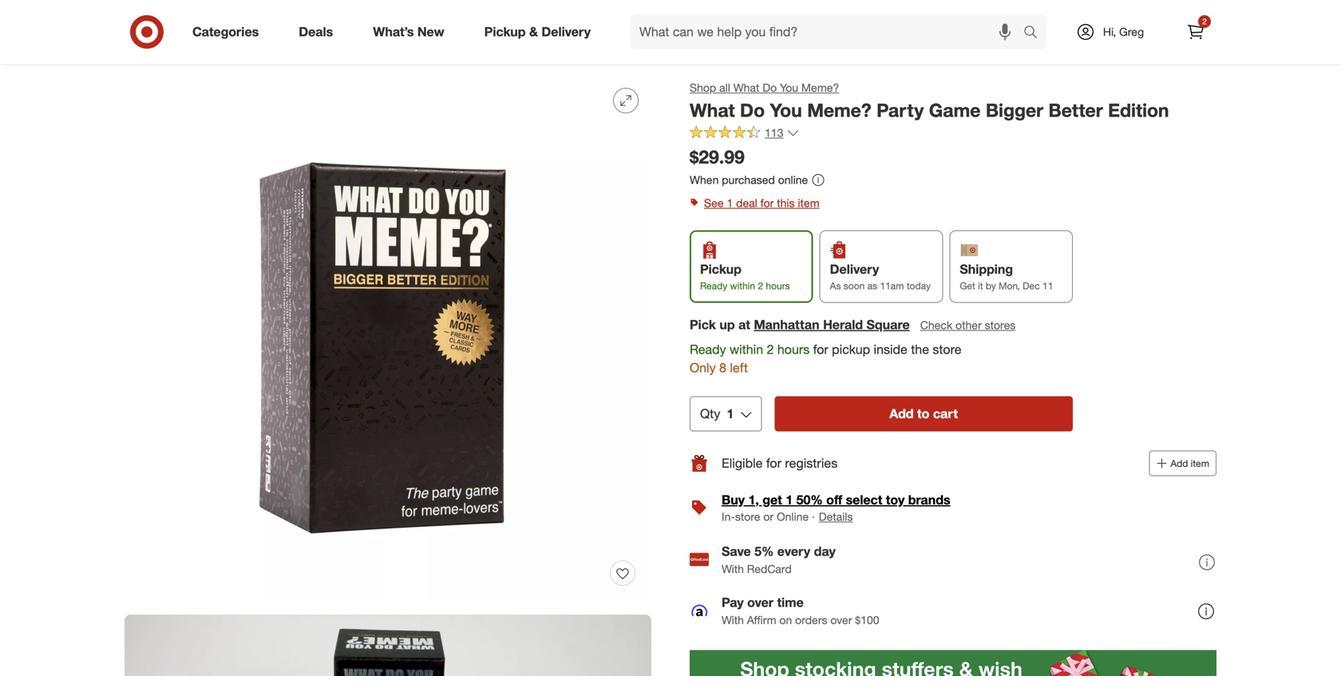 Task type: describe. For each thing, give the bounding box(es) containing it.
inside
[[874, 342, 908, 357]]

search button
[[1017, 14, 1055, 53]]

hi, greg
[[1104, 25, 1145, 39]]

add to cart button
[[775, 396, 1073, 431]]

cart
[[934, 406, 958, 422]]

pay over time with affirm on orders over $100
[[722, 595, 880, 627]]

0 horizontal spatial item
[[798, 196, 820, 210]]

qty
[[700, 406, 721, 422]]

0 vertical spatial what
[[734, 81, 760, 95]]

purchased
[[722, 173, 775, 187]]

in-
[[722, 510, 735, 524]]

details
[[819, 510, 853, 524]]

deals
[[299, 24, 333, 40]]

add item button
[[1150, 451, 1217, 476]]

ready inside pickup ready within 2 hours
[[700, 280, 728, 292]]

save 5% every day with redcard
[[722, 544, 836, 576]]

store inside buy 1, get 1 50% off select toy brands in-store or online ∙ details
[[735, 510, 761, 524]]

ready inside ready within 2 hours for pickup inside the store only 8 left
[[690, 342, 726, 357]]

pickup ready within 2 hours
[[700, 262, 790, 292]]

shipping get it by mon, dec 11
[[960, 262, 1054, 292]]

add to cart
[[890, 406, 958, 422]]

all
[[720, 81, 731, 95]]

1 vertical spatial what
[[690, 99, 735, 121]]

1 vertical spatial advertisement region
[[690, 650, 1217, 676]]

online
[[777, 510, 809, 524]]

2 inside pickup ready within 2 hours
[[758, 280, 764, 292]]

2 vertical spatial for
[[767, 456, 782, 471]]

buy 1, get 1 50% off select toy brands link
[[722, 492, 951, 508]]

brands
[[909, 492, 951, 508]]

greg
[[1120, 25, 1145, 39]]

by
[[986, 280, 997, 292]]

ready within 2 hours for pickup inside the store only 8 left
[[690, 342, 962, 376]]

hours inside pickup ready within 2 hours
[[766, 280, 790, 292]]

1 for see
[[727, 196, 733, 210]]

off
[[827, 492, 843, 508]]

add item
[[1171, 457, 1210, 469]]

1,
[[749, 492, 759, 508]]

for inside ready within 2 hours for pickup inside the store only 8 left
[[814, 342, 829, 357]]

what do you meme? party game bigger better edition, 1 of 20 image
[[125, 75, 652, 602]]

bigger
[[986, 99, 1044, 121]]

eligible
[[722, 456, 763, 471]]

shipping
[[960, 262, 1014, 277]]

item inside button
[[1191, 457, 1210, 469]]

only
[[690, 360, 716, 376]]

1 vertical spatial you
[[770, 99, 803, 121]]

better
[[1049, 99, 1104, 121]]

within inside ready within 2 hours for pickup inside the store only 8 left
[[730, 342, 764, 357]]

pickup & delivery link
[[471, 14, 611, 50]]

deals link
[[285, 14, 353, 50]]

&
[[530, 24, 538, 40]]

left
[[730, 360, 748, 376]]

details button
[[818, 508, 854, 526]]

see
[[704, 196, 724, 210]]

pick up at manhattan herald square
[[690, 317, 910, 333]]

1 inside buy 1, get 1 50% off select toy brands in-store or online ∙ details
[[786, 492, 793, 508]]

manhattan
[[754, 317, 820, 333]]

edition
[[1109, 99, 1170, 121]]

time
[[777, 595, 804, 610]]

0 vertical spatial do
[[763, 81, 777, 95]]

∙
[[812, 510, 815, 524]]

pickup for ready
[[700, 262, 742, 277]]

11am
[[880, 280, 904, 292]]

what's new
[[373, 24, 445, 40]]

game
[[929, 99, 981, 121]]

get
[[763, 492, 783, 508]]

buy 1, get 1 50% off select toy brands in-store or online ∙ details
[[722, 492, 951, 524]]

online
[[778, 173, 808, 187]]

see 1 deal for this item
[[704, 196, 820, 210]]

check
[[921, 318, 953, 332]]

0 vertical spatial over
[[748, 595, 774, 610]]

0 vertical spatial advertisement region
[[112, 0, 1230, 27]]

0 horizontal spatial delivery
[[542, 24, 591, 40]]

eligible for registries
[[722, 456, 838, 471]]

buy
[[722, 492, 745, 508]]

check other stores button
[[920, 317, 1017, 334]]

with inside pay over time with affirm on orders over $100
[[722, 613, 744, 627]]

dec
[[1023, 280, 1040, 292]]

party
[[877, 99, 924, 121]]

every
[[778, 544, 811, 559]]

hours inside ready within 2 hours for pickup inside the store only 8 left
[[778, 342, 810, 357]]

1 vertical spatial do
[[740, 99, 765, 121]]

0 vertical spatial you
[[780, 81, 799, 95]]

see 1 deal for this item link
[[690, 192, 1217, 214]]

0 vertical spatial meme?
[[802, 81, 840, 95]]

mon,
[[999, 280, 1021, 292]]

delivery as soon as 11am today
[[830, 262, 931, 292]]

toy
[[886, 492, 905, 508]]

pay
[[722, 595, 744, 610]]



Task type: vqa. For each thing, say whether or not it's contained in the screenshot.
quality
no



Task type: locate. For each thing, give the bounding box(es) containing it.
delivery inside delivery as soon as 11am today
[[830, 262, 880, 277]]

get
[[960, 280, 976, 292]]

1 vertical spatial over
[[831, 613, 852, 627]]

add inside the add to cart button
[[890, 406, 914, 422]]

1 horizontal spatial pickup
[[700, 262, 742, 277]]

delivery
[[542, 24, 591, 40], [830, 262, 880, 277]]

2 vertical spatial 1
[[786, 492, 793, 508]]

add
[[890, 406, 914, 422], [1171, 457, 1189, 469]]

soon
[[844, 280, 865, 292]]

1 vertical spatial hours
[[778, 342, 810, 357]]

with down pay
[[722, 613, 744, 627]]

pickup up "up"
[[700, 262, 742, 277]]

0 horizontal spatial add
[[890, 406, 914, 422]]

1 within from the top
[[730, 280, 756, 292]]

to
[[918, 406, 930, 422]]

shop all what do you meme? what do you meme? party game bigger better edition
[[690, 81, 1170, 121]]

toys
[[165, 44, 188, 58]]

pickup left &
[[485, 24, 526, 40]]

categories
[[192, 24, 259, 40]]

today
[[907, 280, 931, 292]]

0 vertical spatial 1
[[727, 196, 733, 210]]

meme? left party
[[808, 99, 872, 121]]

the
[[911, 342, 930, 357]]

ready
[[700, 280, 728, 292], [690, 342, 726, 357]]

pickup inside pickup ready within 2 hours
[[700, 262, 742, 277]]

select
[[846, 492, 883, 508]]

add for add item
[[1171, 457, 1189, 469]]

store
[[933, 342, 962, 357], [735, 510, 761, 524]]

meme?
[[802, 81, 840, 95], [808, 99, 872, 121]]

2 link
[[1179, 14, 1214, 50]]

1 vertical spatial for
[[814, 342, 829, 357]]

for left this
[[761, 196, 774, 210]]

advertisement region
[[112, 0, 1230, 27], [690, 650, 1217, 676]]

1 with from the top
[[722, 562, 744, 576]]

orders
[[796, 613, 828, 627]]

ready up pick
[[700, 280, 728, 292]]

store inside ready within 2 hours for pickup inside the store only 8 left
[[933, 342, 962, 357]]

deal
[[736, 196, 758, 210]]

1 vertical spatial ready
[[690, 342, 726, 357]]

store down 1, at bottom
[[735, 510, 761, 524]]

0 vertical spatial with
[[722, 562, 744, 576]]

stores
[[985, 318, 1016, 332]]

5%
[[755, 544, 774, 559]]

delivery right &
[[542, 24, 591, 40]]

hours down 'pick up at manhattan herald square'
[[778, 342, 810, 357]]

save
[[722, 544, 751, 559]]

1 horizontal spatial item
[[1191, 457, 1210, 469]]

pickup & delivery
[[485, 24, 591, 40]]

50%
[[797, 492, 823, 508]]

2 up manhattan
[[758, 280, 764, 292]]

2 inside ready within 2 hours for pickup inside the store only 8 left
[[767, 342, 774, 357]]

What can we help you find? suggestions appear below search field
[[630, 14, 1028, 50]]

1 for qty
[[727, 406, 734, 422]]

pickup inside pickup & delivery link
[[485, 24, 526, 40]]

add for add to cart
[[890, 406, 914, 422]]

1 vertical spatial pickup
[[700, 262, 742, 277]]

qty 1
[[700, 406, 734, 422]]

0 horizontal spatial pickup
[[485, 24, 526, 40]]

image gallery element
[[125, 75, 652, 676]]

0 horizontal spatial store
[[735, 510, 761, 524]]

search
[[1017, 26, 1055, 41]]

1 vertical spatial 1
[[727, 406, 734, 422]]

what right all
[[734, 81, 760, 95]]

within inside pickup ready within 2 hours
[[730, 280, 756, 292]]

1
[[727, 196, 733, 210], [727, 406, 734, 422], [786, 492, 793, 508]]

add inside add item button
[[1171, 457, 1189, 469]]

pickup
[[485, 24, 526, 40], [700, 262, 742, 277]]

when purchased online
[[690, 173, 808, 187]]

store down check
[[933, 342, 962, 357]]

2 right the greg
[[1203, 16, 1207, 26]]

1 horizontal spatial delivery
[[830, 262, 880, 277]]

0 horizontal spatial 2
[[758, 280, 764, 292]]

as
[[830, 280, 841, 292]]

0 vertical spatial ready
[[700, 280, 728, 292]]

square
[[867, 317, 910, 333]]

shop
[[690, 81, 717, 95]]

0 vertical spatial within
[[730, 280, 756, 292]]

what's new link
[[360, 14, 465, 50]]

what's
[[373, 24, 414, 40]]

over
[[748, 595, 774, 610], [831, 613, 852, 627]]

1 horizontal spatial store
[[933, 342, 962, 357]]

0 vertical spatial pickup
[[485, 24, 526, 40]]

2 within from the top
[[730, 342, 764, 357]]

at
[[739, 317, 751, 333]]

1 horizontal spatial 2
[[767, 342, 774, 357]]

1 right see
[[727, 196, 733, 210]]

you
[[780, 81, 799, 95], [770, 99, 803, 121]]

registries
[[785, 456, 838, 471]]

redcard
[[747, 562, 792, 576]]

1 vertical spatial add
[[1171, 457, 1189, 469]]

as
[[868, 280, 878, 292]]

hours up manhattan
[[766, 280, 790, 292]]

with down save
[[722, 562, 744, 576]]

1 right qty
[[727, 406, 734, 422]]

113
[[765, 126, 784, 140]]

do up 113 link
[[740, 99, 765, 121]]

$29.99
[[690, 146, 745, 168]]

0 vertical spatial 2
[[1203, 16, 1207, 26]]

do right all
[[763, 81, 777, 95]]

what down shop
[[690, 99, 735, 121]]

0 horizontal spatial over
[[748, 595, 774, 610]]

11
[[1043, 280, 1054, 292]]

within up at
[[730, 280, 756, 292]]

for down manhattan herald square button
[[814, 342, 829, 357]]

1 vertical spatial delivery
[[830, 262, 880, 277]]

do
[[763, 81, 777, 95], [740, 99, 765, 121]]

0 vertical spatial hours
[[766, 280, 790, 292]]

within up left
[[730, 342, 764, 357]]

hours
[[766, 280, 790, 292], [778, 342, 810, 357]]

2 vertical spatial 2
[[767, 342, 774, 357]]

this
[[777, 196, 795, 210]]

2 horizontal spatial 2
[[1203, 16, 1207, 26]]

2 down manhattan
[[767, 342, 774, 357]]

or
[[764, 510, 774, 524]]

for
[[761, 196, 774, 210], [814, 342, 829, 357], [767, 456, 782, 471]]

0 vertical spatial add
[[890, 406, 914, 422]]

1 vertical spatial with
[[722, 613, 744, 627]]

target / toys
[[125, 44, 188, 58]]

what
[[734, 81, 760, 95], [690, 99, 735, 121]]

target
[[125, 44, 155, 58]]

herald
[[823, 317, 863, 333]]

1 vertical spatial meme?
[[808, 99, 872, 121]]

on
[[780, 613, 792, 627]]

/
[[158, 44, 162, 58]]

2 with from the top
[[722, 613, 744, 627]]

2 inside 2 link
[[1203, 16, 1207, 26]]

1 horizontal spatial add
[[1171, 457, 1189, 469]]

2
[[1203, 16, 1207, 26], [758, 280, 764, 292], [767, 342, 774, 357]]

within
[[730, 280, 756, 292], [730, 342, 764, 357]]

categories link
[[179, 14, 279, 50]]

pickup for &
[[485, 24, 526, 40]]

0 vertical spatial item
[[798, 196, 820, 210]]

1 vertical spatial store
[[735, 510, 761, 524]]

0 vertical spatial for
[[761, 196, 774, 210]]

with inside save 5% every day with redcard
[[722, 562, 744, 576]]

0 vertical spatial delivery
[[542, 24, 591, 40]]

check other stores
[[921, 318, 1016, 332]]

delivery up soon
[[830, 262, 880, 277]]

1 right get
[[786, 492, 793, 508]]

1 vertical spatial item
[[1191, 457, 1210, 469]]

1 vertical spatial 2
[[758, 280, 764, 292]]

it
[[978, 280, 984, 292]]

meme? down what can we help you find? suggestions appear below search box
[[802, 81, 840, 95]]

when
[[690, 173, 719, 187]]

over left $100
[[831, 613, 852, 627]]

0 vertical spatial store
[[933, 342, 962, 357]]

ready up only
[[690, 342, 726, 357]]

hi,
[[1104, 25, 1117, 39]]

target link
[[125, 44, 155, 58]]

pickup
[[832, 342, 871, 357]]

for right eligible
[[767, 456, 782, 471]]

1 horizontal spatial over
[[831, 613, 852, 627]]

affirm
[[747, 613, 777, 627]]

day
[[814, 544, 836, 559]]

113 link
[[690, 125, 800, 144]]

up
[[720, 317, 735, 333]]

manhattan herald square button
[[754, 316, 910, 334]]

over up 'affirm'
[[748, 595, 774, 610]]

1 vertical spatial within
[[730, 342, 764, 357]]

8
[[720, 360, 727, 376]]



